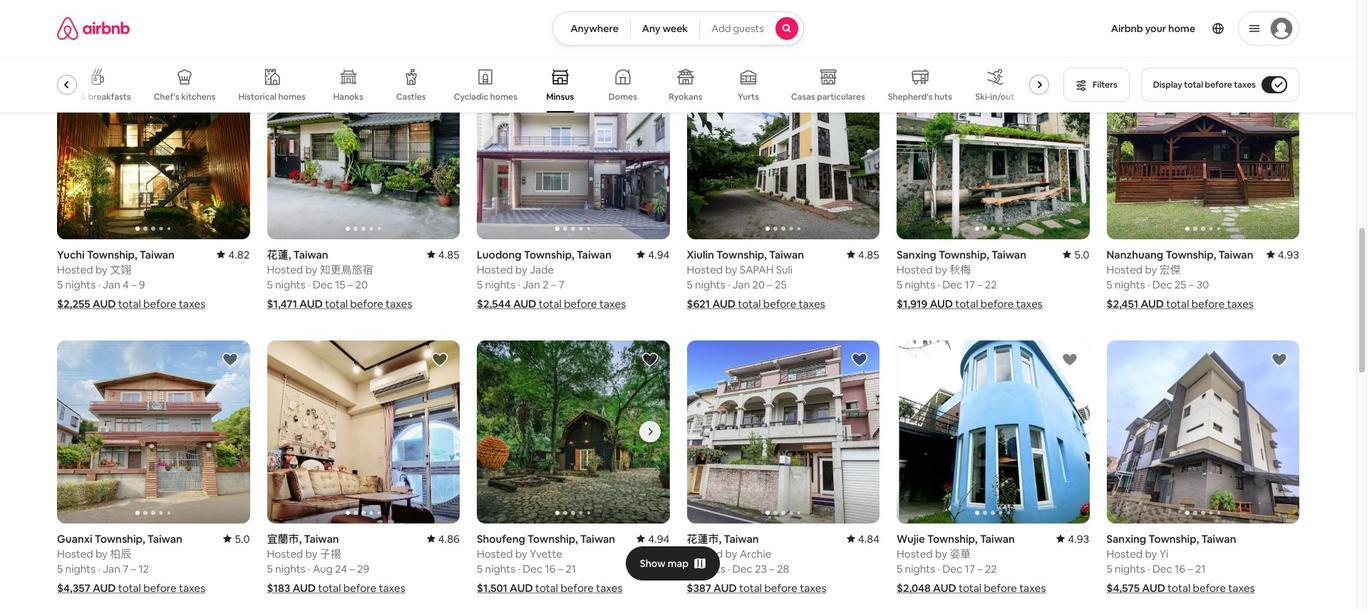 Task type: vqa. For each thing, say whether or not it's contained in the screenshot.


Task type: locate. For each thing, give the bounding box(es) containing it.
dec inside wujie township, taiwan hosted by 姿華 5 nights · dec 17 – 22 $2,048 aud total before taxes
[[943, 562, 962, 576]]

sanxing
[[897, 248, 937, 262], [1107, 532, 1146, 546]]

township, up 文翊
[[87, 248, 137, 262]]

0 horizontal spatial 7
[[123, 562, 128, 576]]

dec inside sanxing township, taiwan hosted by 秋梅 5 nights · dec 17 – 22 $1,919 aud total before taxes
[[943, 278, 962, 291]]

1 4.85 from the left
[[438, 248, 460, 262]]

nanzhuang
[[1107, 248, 1164, 262]]

20 down sapah at top
[[752, 278, 765, 291]]

dec inside nanzhuang township, taiwan hosted by 宏傑 5 nights · dec 25 – 30 $2,451 aud total before taxes
[[1152, 278, 1172, 291]]

total inside guanxi township, taiwan hosted by 柏辰 5 nights · jan 7 – 12 $4,357 aud total before taxes
[[118, 582, 141, 595]]

22 inside sanxing township, taiwan hosted by 秋梅 5 nights · dec 17 – 22 $1,919 aud total before taxes
[[985, 278, 997, 291]]

5.0 for sanxing township, taiwan hosted by 秋梅 5 nights · dec 17 – 22 $1,919 aud total before taxes
[[1074, 248, 1090, 262]]

by left 知更鳥旅宿
[[305, 263, 318, 277]]

nights up $621 aud
[[695, 278, 725, 291]]

nights up $4,575 aud
[[1115, 562, 1145, 576]]

2 25 from the left
[[1175, 278, 1187, 291]]

0 vertical spatial 5.0
[[1074, 248, 1090, 262]]

nights up "$183 aud"
[[275, 562, 306, 576]]

25
[[775, 278, 787, 291], [1175, 278, 1187, 291]]

20 down 知更鳥旅宿
[[355, 278, 368, 291]]

nights up "$387 aud" at the right bottom of page
[[695, 562, 725, 576]]

nights inside wujie township, taiwan hosted by 姿華 5 nights · dec 17 – 22 $2,048 aud total before taxes
[[905, 562, 935, 576]]

–
[[131, 278, 137, 291], [348, 278, 353, 291], [551, 278, 556, 291], [767, 278, 773, 291], [977, 278, 983, 291], [1189, 278, 1194, 291], [131, 562, 136, 576], [350, 562, 355, 576], [558, 562, 563, 576], [769, 562, 775, 576], [977, 562, 983, 576], [1188, 562, 1193, 576]]

hosted inside nanzhuang township, taiwan hosted by 宏傑 5 nights · dec 25 – 30 $2,451 aud total before taxes
[[1107, 263, 1143, 277]]

1 22 from the top
[[985, 278, 997, 291]]

jan inside luodong township, taiwan hosted by jade 5 nights · jan 2 – 7 $2,544 aud total before taxes
[[523, 278, 540, 291]]

1 17 from the top
[[965, 278, 975, 291]]

township, inside sanxing township, taiwan hosted by yi 5 nights · dec 16 – 21 $4,575 aud total before taxes
[[1149, 532, 1199, 546]]

nights inside luodong township, taiwan hosted by jade 5 nights · jan 2 – 7 $2,544 aud total before taxes
[[485, 278, 515, 291]]

22 inside wujie township, taiwan hosted by 姿華 5 nights · dec 17 – 22 $2,048 aud total before taxes
[[985, 562, 997, 576]]

0 horizontal spatial 25
[[775, 278, 787, 291]]

township, for sapah
[[717, 248, 767, 262]]

by for nanzhuang township, taiwan hosted by 宏傑 5 nights · dec 25 – 30 $2,451 aud total before taxes
[[1145, 263, 1157, 277]]

by inside shoufeng township, taiwan hosted by yvette 5 nights · dec 16 – 21 $1,501 aud total before taxes
[[515, 547, 527, 561]]

total inside the 宜蘭市, taiwan hosted by 子揚 5 nights · aug 24 – 29 $183 aud total before taxes
[[318, 582, 341, 595]]

group
[[57, 56, 250, 239], [267, 56, 460, 239], [477, 56, 670, 239], [687, 56, 880, 239], [897, 56, 1090, 239], [1107, 56, 1300, 239], [57, 57, 1055, 113], [57, 341, 250, 524], [267, 341, 460, 524], [477, 341, 670, 524], [687, 341, 880, 524], [897, 341, 1090, 524], [1107, 341, 1300, 524]]

taxes inside the yuchi township, taiwan hosted by 文翊 5 nights · jan 4 – 9 $2,255 aud total before taxes
[[179, 297, 205, 311]]

1 vertical spatial 4.93
[[1068, 532, 1090, 546]]

township, inside wujie township, taiwan hosted by 姿華 5 nights · dec 17 – 22 $2,048 aud total before taxes
[[927, 532, 978, 546]]

hosted for sanxing township, taiwan hosted by 秋梅 5 nights · dec 17 – 22 $1,919 aud total before taxes
[[897, 263, 933, 277]]

dec down 秋梅
[[943, 278, 962, 291]]

dec down yvette at left bottom
[[523, 562, 543, 576]]

map
[[668, 557, 689, 570]]

0 vertical spatial 4.94
[[648, 248, 670, 262]]

by
[[95, 263, 108, 277], [305, 263, 318, 277], [515, 263, 527, 277], [725, 263, 737, 277], [935, 263, 947, 277], [1145, 263, 1157, 277], [95, 547, 108, 561], [305, 547, 318, 561], [515, 547, 527, 561], [725, 547, 737, 561], [935, 547, 947, 561], [1145, 547, 1157, 561]]

homes right "historical"
[[278, 91, 306, 102]]

$1,501 aud
[[477, 582, 533, 595]]

group for 花蓮市, taiwan hosted by archie 5 nights · dec 23 – 28 $387 aud total before taxes
[[687, 341, 880, 524]]

hosted inside wujie township, taiwan hosted by 姿華 5 nights · dec 17 – 22 $2,048 aud total before taxes
[[897, 547, 933, 561]]

1 horizontal spatial 5.0
[[1074, 248, 1090, 262]]

taiwan inside nanzhuang township, taiwan hosted by 宏傑 5 nights · dec 25 – 30 $2,451 aud total before taxes
[[1219, 248, 1254, 262]]

17 inside sanxing township, taiwan hosted by 秋梅 5 nights · dec 17 – 22 $1,919 aud total before taxes
[[965, 278, 975, 291]]

$1,471 aud
[[267, 297, 323, 311]]

hosted for nanzhuang township, taiwan hosted by 宏傑 5 nights · dec 25 – 30 $2,451 aud total before taxes
[[1107, 263, 1143, 277]]

16
[[545, 562, 556, 576], [1175, 562, 1185, 576]]

township,
[[87, 248, 137, 262], [524, 248, 574, 262], [717, 248, 767, 262], [939, 248, 989, 262], [1166, 248, 1216, 262], [95, 532, 145, 546], [528, 532, 578, 546], [927, 532, 978, 546], [1149, 532, 1199, 546]]

by left 秋梅
[[935, 263, 947, 277]]

huts
[[935, 91, 952, 102]]

5 up "$387 aud" at the right bottom of page
[[687, 562, 693, 576]]

sanxing up $4,575 aud
[[1107, 532, 1146, 546]]

airbnb your home
[[1111, 22, 1196, 35]]

total down yi
[[1168, 582, 1191, 595]]

1 vertical spatial 5.0
[[235, 532, 250, 546]]

by inside sanxing township, taiwan hosted by 秋梅 5 nights · dec 17 – 22 $1,919 aud total before taxes
[[935, 263, 947, 277]]

0 vertical spatial 4.93 out of 5 average rating image
[[1267, 248, 1300, 262]]

· up $2,048 aud
[[938, 562, 940, 576]]

add to wishlist: sanxing township, taiwan image
[[1271, 351, 1288, 368]]

total down yvette at left bottom
[[535, 582, 558, 595]]

total inside sanxing township, taiwan hosted by yi 5 nights · dec 16 – 21 $4,575 aud total before taxes
[[1168, 582, 1191, 595]]

hosted down wujie
[[897, 547, 933, 561]]

22 for hosted by 秋梅
[[985, 278, 997, 291]]

17 inside wujie township, taiwan hosted by 姿華 5 nights · dec 17 – 22 $2,048 aud total before taxes
[[965, 562, 975, 576]]

township, up 柏辰
[[95, 532, 145, 546]]

yuchi
[[57, 248, 85, 262]]

5
[[57, 278, 63, 291], [267, 278, 273, 291], [477, 278, 483, 291], [687, 278, 693, 291], [897, 278, 903, 291], [1107, 278, 1113, 291], [57, 562, 63, 576], [267, 562, 273, 576], [477, 562, 483, 576], [687, 562, 693, 576], [897, 562, 903, 576], [1107, 562, 1113, 576]]

by inside luodong township, taiwan hosted by jade 5 nights · jan 2 – 7 $2,544 aud total before taxes
[[515, 263, 527, 277]]

1 horizontal spatial homes
[[490, 91, 517, 103]]

21
[[566, 562, 576, 576], [1195, 562, 1206, 576]]

taxes inside nanzhuang township, taiwan hosted by 宏傑 5 nights · dec 25 – 30 $2,451 aud total before taxes
[[1227, 297, 1254, 311]]

luodong
[[477, 248, 522, 262]]

township, for 姿華
[[927, 532, 978, 546]]

$2,048 aud
[[897, 582, 957, 595]]

4.93 out of 5 average rating image for wujie township, taiwan hosted by 姿華 5 nights · dec 17 – 22 $2,048 aud total before taxes
[[1057, 532, 1090, 546]]

total inside 花蓮, taiwan hosted by 知更鳥旅宿 5 nights · dec 15 – 20 $1,471 aud total before taxes
[[325, 297, 348, 311]]

22
[[985, 278, 997, 291], [985, 562, 997, 576]]

jan down sapah at top
[[733, 278, 750, 291]]

0 horizontal spatial 21
[[566, 562, 576, 576]]

· up $621 aud
[[728, 278, 730, 291]]

16 for yi
[[1175, 562, 1185, 576]]

· up $2,544 aud
[[518, 278, 520, 291]]

17 down 姿華
[[965, 562, 975, 576]]

– inside luodong township, taiwan hosted by jade 5 nights · jan 2 – 7 $2,544 aud total before taxes
[[551, 278, 556, 291]]

7 down 柏辰
[[123, 562, 128, 576]]

0 vertical spatial 4.93
[[1278, 248, 1300, 262]]

township, up 宏傑
[[1166, 248, 1216, 262]]

0 horizontal spatial 4.93
[[1068, 532, 1090, 546]]

dec for sanxing township, taiwan hosted by 秋梅 5 nights · dec 17 – 22 $1,919 aud total before taxes
[[943, 278, 962, 291]]

township, up jade
[[524, 248, 574, 262]]

$2,832 aud
[[1107, 13, 1166, 26]]

hosted down 花蓮,
[[267, 263, 303, 277]]

17
[[965, 278, 975, 291], [965, 562, 975, 576]]

2 4.85 out of 5 average rating image from the left
[[847, 248, 880, 262]]

add to wishlist: 花蓮市, taiwan image
[[851, 351, 868, 368]]

shoufeng township, taiwan hosted by yvette 5 nights · dec 16 – 21 $1,501 aud total before taxes
[[477, 532, 623, 595]]

cycladic
[[454, 91, 488, 103]]

$2,255 aud
[[57, 297, 116, 311]]

by for xiulin township, taiwan hosted by sapah suli 5 nights · jan 20 – 25 $621 aud total before taxes
[[725, 263, 737, 277]]

airbnb
[[1111, 22, 1143, 35]]

township, up sapah at top
[[717, 248, 767, 262]]

hosted
[[57, 263, 93, 277], [267, 263, 303, 277], [477, 263, 513, 277], [687, 263, 723, 277], [897, 263, 933, 277], [1107, 263, 1143, 277], [57, 547, 93, 561], [267, 547, 303, 561], [477, 547, 513, 561], [687, 547, 723, 561], [897, 547, 933, 561], [1107, 547, 1143, 561]]

dec for shoufeng township, taiwan hosted by yvette 5 nights · dec 16 – 21 $1,501 aud total before taxes
[[523, 562, 543, 576]]

21 inside sanxing township, taiwan hosted by yi 5 nights · dec 16 – 21 $4,575 aud total before taxes
[[1195, 562, 1206, 576]]

add to wishlist: wujie township, taiwan image
[[1061, 351, 1078, 368]]

· up $4,575 aud
[[1148, 562, 1150, 576]]

hosted down nanzhuang
[[1107, 263, 1143, 277]]

5.0
[[1074, 248, 1090, 262], [235, 532, 250, 546]]

hosted down "shoufeng"
[[477, 547, 513, 561]]

17 down 秋梅
[[965, 278, 975, 291]]

add guests button
[[699, 11, 804, 46]]

hosted down luodong
[[477, 263, 513, 277]]

0 vertical spatial 22
[[985, 278, 997, 291]]

宜蘭市, taiwan hosted by 子揚 5 nights · aug 24 – 29 $183 aud total before taxes
[[267, 532, 405, 595]]

group for luodong township, taiwan hosted by jade 5 nights · jan 2 – 7 $2,544 aud total before taxes
[[477, 56, 670, 239]]

group for 花蓮, taiwan hosted by 知更鳥旅宿 5 nights · dec 15 – 20 $1,471 aud total before taxes
[[267, 56, 460, 239]]

2 4.85 from the left
[[858, 248, 880, 262]]

5.0 out of 5 average rating image left 宜蘭市,
[[223, 532, 250, 546]]

taiwan inside sanxing township, taiwan hosted by yi 5 nights · dec 16 – 21 $4,575 aud total before taxes
[[1201, 532, 1236, 546]]

· inside the 宜蘭市, taiwan hosted by 子揚 5 nights · aug 24 – 29 $183 aud total before taxes
[[308, 562, 310, 576]]

$2,832 aud total before taxes
[[1107, 13, 1255, 26]]

0 horizontal spatial 4.93 out of 5 average rating image
[[1057, 532, 1090, 546]]

homes
[[278, 91, 306, 102], [490, 91, 517, 103]]

4.94 left the xiulin
[[648, 248, 670, 262]]

5.0 left nanzhuang
[[1074, 248, 1090, 262]]

display total before taxes
[[1153, 79, 1256, 91]]

4.93
[[1278, 248, 1300, 262], [1068, 532, 1090, 546]]

sanxing inside sanxing township, taiwan hosted by 秋梅 5 nights · dec 17 – 22 $1,919 aud total before taxes
[[897, 248, 937, 262]]

0 horizontal spatial 5.0 out of 5 average rating image
[[223, 532, 250, 546]]

taiwan for luodong township, taiwan hosted by jade 5 nights · jan 2 – 7 $2,544 aud total before taxes
[[577, 248, 612, 262]]

by left 宏傑
[[1145, 263, 1157, 277]]

total down 15
[[325, 297, 348, 311]]

0 vertical spatial 17
[[965, 278, 975, 291]]

hanoks
[[333, 91, 363, 103]]

taiwan inside luodong township, taiwan hosted by jade 5 nights · jan 2 – 7 $2,544 aud total before taxes
[[577, 248, 612, 262]]

4.94 out of 5 average rating image
[[637, 248, 670, 262]]

dec
[[313, 278, 333, 291], [943, 278, 962, 291], [1152, 278, 1172, 291], [523, 562, 543, 576], [733, 562, 753, 576], [943, 562, 962, 576], [1152, 562, 1172, 576]]

1 25 from the left
[[775, 278, 787, 291]]

4.93 for nanzhuang township, taiwan hosted by 宏傑 5 nights · dec 25 – 30 $2,451 aud total before taxes
[[1278, 248, 1300, 262]]

shepherd's huts
[[888, 91, 952, 102]]

0 horizontal spatial 4.85
[[438, 248, 460, 262]]

5 up "$183 aud"
[[267, 562, 273, 576]]

5.0 left 宜蘭市,
[[235, 532, 250, 546]]

1 vertical spatial 22
[[985, 562, 997, 576]]

dec for wujie township, taiwan hosted by 姿華 5 nights · dec 17 – 22 $2,048 aud total before taxes
[[943, 562, 962, 576]]

hosted inside shoufeng township, taiwan hosted by yvette 5 nights · dec 16 – 21 $1,501 aud total before taxes
[[477, 547, 513, 561]]

4.84
[[858, 532, 880, 546]]

1 vertical spatial 7
[[123, 562, 128, 576]]

dec left 15
[[313, 278, 333, 291]]

by inside 花蓮市, taiwan hosted by archie 5 nights · dec 23 – 28 $387 aud total before taxes
[[725, 547, 737, 561]]

anywhere button
[[553, 11, 631, 46]]

17 for 秋梅
[[965, 278, 975, 291]]

yi
[[1160, 547, 1169, 561]]

dec inside shoufeng township, taiwan hosted by yvette 5 nights · dec 16 – 21 $1,501 aud total before taxes
[[523, 562, 543, 576]]

township, up yi
[[1149, 532, 1199, 546]]

taxes inside 花蓮, taiwan hosted by 知更鳥旅宿 5 nights · dec 15 – 20 $1,471 aud total before taxes
[[386, 297, 412, 311]]

5 up $1,919 aud
[[897, 278, 903, 291]]

1 20 from the left
[[355, 278, 368, 291]]

total right add
[[740, 13, 763, 26]]

show map button
[[626, 547, 720, 581]]

add to wishlist: guanxi township, taiwan image
[[221, 351, 238, 368]]

by left 文翊
[[95, 263, 108, 277]]

$1,156 aud total before taxes
[[57, 13, 202, 26]]

hosted inside the 宜蘭市, taiwan hosted by 子揚 5 nights · aug 24 – 29 $183 aud total before taxes
[[267, 547, 303, 561]]

2 22 from the top
[[985, 562, 997, 576]]

4.85
[[438, 248, 460, 262], [858, 248, 880, 262]]

nights up $1,919 aud
[[905, 278, 935, 291]]

group for xiulin township, taiwan hosted by sapah suli 5 nights · jan 20 – 25 $621 aud total before taxes
[[687, 56, 880, 239]]

by for sanxing township, taiwan hosted by 秋梅 5 nights · dec 17 – 22 $1,919 aud total before taxes
[[935, 263, 947, 277]]

dec down yi
[[1152, 562, 1172, 576]]

5 up $2,544 aud
[[477, 278, 483, 291]]

total down 宏傑
[[1167, 297, 1189, 311]]

2 16 from the left
[[1175, 562, 1185, 576]]

1 horizontal spatial 5.0 out of 5 average rating image
[[1063, 248, 1090, 262]]

taiwan for sanxing township, taiwan hosted by yi 5 nights · dec 16 – 21 $4,575 aud total before taxes
[[1201, 532, 1236, 546]]

total down aug
[[318, 582, 341, 595]]

nights up $4,357 aud
[[65, 562, 96, 576]]

1 vertical spatial 5.0 out of 5 average rating image
[[223, 532, 250, 546]]

total inside sanxing township, taiwan hosted by 秋梅 5 nights · dec 17 – 22 $1,919 aud total before taxes
[[955, 297, 978, 311]]

5 down yuchi
[[57, 278, 63, 291]]

homes right cycladic
[[490, 91, 517, 103]]

0 horizontal spatial 5.0
[[235, 532, 250, 546]]

0 vertical spatial 7
[[559, 278, 564, 291]]

sanxing up $1,919 aud
[[897, 248, 937, 262]]

hosted inside 花蓮, taiwan hosted by 知更鳥旅宿 5 nights · dec 15 – 20 $1,471 aud total before taxes
[[267, 263, 303, 277]]

20
[[355, 278, 368, 291], [752, 278, 765, 291]]

宏傑
[[1160, 263, 1181, 277]]

jan left "4"
[[103, 278, 120, 291]]

5.0 out of 5 average rating image left nanzhuang
[[1063, 248, 1090, 262]]

castles
[[396, 91, 426, 103]]

township, inside the yuchi township, taiwan hosted by 文翊 5 nights · jan 4 – 9 $2,255 aud total before taxes
[[87, 248, 137, 262]]

16 inside sanxing township, taiwan hosted by yi 5 nights · dec 16 – 21 $4,575 aud total before taxes
[[1175, 562, 1185, 576]]

1 4.94 from the top
[[648, 248, 670, 262]]

7 inside guanxi township, taiwan hosted by 柏辰 5 nights · jan 7 – 12 $4,357 aud total before taxes
[[123, 562, 128, 576]]

chef's
[[154, 91, 180, 103]]

total down sapah at top
[[738, 297, 761, 311]]

1 vertical spatial 4.93 out of 5 average rating image
[[1057, 532, 1090, 546]]

group containing historical homes
[[57, 57, 1055, 113]]

group for sanxing township, taiwan hosted by 秋梅 5 nights · dec 17 – 22 $1,919 aud total before taxes
[[897, 56, 1090, 239]]

dec left '23'
[[733, 562, 753, 576]]

5 down wujie
[[897, 562, 903, 576]]

ski-in/out
[[976, 91, 1015, 103]]

1 horizontal spatial 4.93
[[1278, 248, 1300, 262]]

· up $1,501 aud
[[518, 562, 520, 576]]

taxes
[[175, 13, 202, 26], [590, 13, 617, 26], [801, 13, 827, 26], [1229, 13, 1255, 26], [1234, 79, 1256, 91], [179, 297, 205, 311], [386, 297, 412, 311], [599, 297, 626, 311], [799, 297, 825, 311], [1016, 297, 1043, 311], [1227, 297, 1254, 311], [179, 582, 205, 595], [379, 582, 405, 595], [596, 582, 623, 595], [800, 582, 827, 595], [1020, 582, 1046, 595], [1229, 582, 1255, 595]]

nights up $2,451 aud
[[1115, 278, 1145, 291]]

total down 姿華
[[959, 582, 982, 595]]

20 inside xiulin township, taiwan hosted by sapah suli 5 nights · jan 20 – 25 $621 aud total before taxes
[[752, 278, 765, 291]]

add to wishlist: nanzhuang township, taiwan image
[[1271, 67, 1288, 84]]

township, up 姿華
[[927, 532, 978, 546]]

4.85 out of 5 average rating image
[[427, 248, 460, 262], [847, 248, 880, 262]]

taiwan for nanzhuang township, taiwan hosted by 宏傑 5 nights · dec 25 – 30 $2,451 aud total before taxes
[[1219, 248, 1254, 262]]

before inside sanxing township, taiwan hosted by yi 5 nights · dec 16 – 21 $4,575 aud total before taxes
[[1193, 582, 1226, 595]]

0 horizontal spatial 20
[[355, 278, 368, 291]]

4.85 for 花蓮, taiwan hosted by 知更鳥旅宿 5 nights · dec 15 – 20 $1,471 aud total before taxes
[[438, 248, 460, 262]]

5 down 花蓮,
[[267, 278, 273, 291]]

guanxi
[[57, 532, 92, 546]]

2 17 from the top
[[965, 562, 975, 576]]

any
[[642, 22, 661, 35]]

total right display
[[1184, 79, 1203, 91]]

2 4.94 from the top
[[648, 532, 670, 546]]

5 up $1,501 aud
[[477, 562, 483, 576]]

nights up "$2,255 aud" on the left
[[65, 278, 96, 291]]

taxes inside guanxi township, taiwan hosted by 柏辰 5 nights · jan 7 – 12 $4,357 aud total before taxes
[[179, 582, 205, 595]]

1 horizontal spatial 16
[[1175, 562, 1185, 576]]

jan left the '2'
[[523, 278, 540, 291]]

5.0 out of 5 average rating image
[[1063, 248, 1090, 262], [223, 532, 250, 546]]

hosted up $1,919 aud
[[897, 263, 933, 277]]

before inside shoufeng township, taiwan hosted by yvette 5 nights · dec 16 – 21 $1,501 aud total before taxes
[[561, 582, 594, 595]]

total down "4"
[[118, 297, 141, 311]]

5.0 out of 5 average rating image for sanxing township, taiwan hosted by 秋梅 5 nights · dec 17 – 22 $1,919 aud total before taxes
[[1063, 248, 1090, 262]]

1 vertical spatial sanxing
[[1107, 532, 1146, 546]]

nights up $1,501 aud
[[485, 562, 515, 576]]

hosted for sanxing township, taiwan hosted by yi 5 nights · dec 16 – 21 $4,575 aud total before taxes
[[1107, 547, 1143, 561]]

township, up yvette at left bottom
[[528, 532, 578, 546]]

4.93 out of 5 average rating image
[[1267, 248, 1300, 262], [1057, 532, 1090, 546]]

None search field
[[553, 11, 804, 46]]

5 up $621 aud
[[687, 278, 693, 291]]

hosted down yuchi
[[57, 263, 93, 277]]

add to wishlist: shoufeng township, taiwan image
[[641, 351, 658, 368]]

2 21 from the left
[[1195, 562, 1206, 576]]

· up "$387 aud" at the right bottom of page
[[728, 562, 730, 576]]

0 horizontal spatial 4.85 out of 5 average rating image
[[427, 248, 460, 262]]

1 16 from the left
[[545, 562, 556, 576]]

0 vertical spatial 5.0 out of 5 average rating image
[[1063, 248, 1090, 262]]

12
[[138, 562, 149, 576]]

township, inside luodong township, taiwan hosted by jade 5 nights · jan 2 – 7 $2,544 aud total before taxes
[[524, 248, 574, 262]]

hosted inside sanxing township, taiwan hosted by yi 5 nights · dec 16 – 21 $4,575 aud total before taxes
[[1107, 547, 1143, 561]]

花蓮,
[[267, 248, 291, 262]]

21 for yvette
[[566, 562, 576, 576]]

sanxing inside sanxing township, taiwan hosted by yi 5 nights · dec 16 – 21 $4,575 aud total before taxes
[[1107, 532, 1146, 546]]

jan inside the yuchi township, taiwan hosted by 文翊 5 nights · jan 4 – 9 $2,255 aud total before taxes
[[103, 278, 120, 291]]

shepherd's
[[888, 91, 933, 102]]

· up $4,357 aud
[[98, 562, 100, 576]]

jan down 柏辰
[[103, 562, 120, 576]]

1 21 from the left
[[566, 562, 576, 576]]

by up aug
[[305, 547, 318, 561]]

by left 柏辰
[[95, 547, 108, 561]]

21 inside shoufeng township, taiwan hosted by yvette 5 nights · dec 16 – 21 $1,501 aud total before taxes
[[566, 562, 576, 576]]

taiwan for wujie township, taiwan hosted by 姿華 5 nights · dec 17 – 22 $2,048 aud total before taxes
[[980, 532, 1015, 546]]

hosted down 宜蘭市,
[[267, 547, 303, 561]]

ryokans
[[669, 91, 703, 103]]

1 4.85 out of 5 average rating image from the left
[[427, 248, 460, 262]]

1 vertical spatial 4.94
[[648, 532, 670, 546]]

4.85 for xiulin township, taiwan hosted by sapah suli 5 nights · jan 20 – 25 $621 aud total before taxes
[[858, 248, 880, 262]]

cycladic homes
[[454, 91, 517, 103]]

by left jade
[[515, 263, 527, 277]]

by for luodong township, taiwan hosted by jade 5 nights · jan 2 – 7 $2,544 aud total before taxes
[[515, 263, 527, 277]]

group for wujie township, taiwan hosted by 姿華 5 nights · dec 17 – 22 $2,048 aud total before taxes
[[897, 341, 1090, 524]]

total down the '2'
[[539, 297, 562, 311]]

luodong township, taiwan hosted by jade 5 nights · jan 2 – 7 $2,544 aud total before taxes
[[477, 248, 626, 311]]

· inside xiulin township, taiwan hosted by sapah suli 5 nights · jan 20 – 25 $621 aud total before taxes
[[728, 278, 730, 291]]

total down 秋梅
[[955, 297, 978, 311]]

jan
[[103, 278, 120, 291], [523, 278, 540, 291], [733, 278, 750, 291], [103, 562, 120, 576]]

· inside luodong township, taiwan hosted by jade 5 nights · jan 2 – 7 $2,544 aud total before taxes
[[518, 278, 520, 291]]

nights up the "$1,471 aud" at the left of page
[[275, 278, 306, 291]]

taiwan inside sanxing township, taiwan hosted by 秋梅 5 nights · dec 17 – 22 $1,919 aud total before taxes
[[992, 248, 1027, 262]]

dec down 姿華
[[943, 562, 962, 576]]

· left aug
[[308, 562, 310, 576]]

1 horizontal spatial 25
[[1175, 278, 1187, 291]]

0 horizontal spatial 16
[[545, 562, 556, 576]]

7
[[559, 278, 564, 291], [123, 562, 128, 576]]

by inside xiulin township, taiwan hosted by sapah suli 5 nights · jan 20 – 25 $621 aud total before taxes
[[725, 263, 737, 277]]

group for shoufeng township, taiwan hosted by yvette 5 nights · dec 16 – 21 $1,501 aud total before taxes
[[477, 341, 670, 524]]

yuchi township, taiwan hosted by 文翊 5 nights · jan 4 – 9 $2,255 aud total before taxes
[[57, 248, 205, 311]]

add to wishlist: 宜蘭市, taiwan image
[[431, 351, 448, 368]]

hosted inside sanxing township, taiwan hosted by 秋梅 5 nights · dec 17 – 22 $1,919 aud total before taxes
[[897, 263, 933, 277]]

in/out
[[990, 91, 1015, 103]]

taiwan
[[140, 248, 175, 262], [293, 248, 328, 262], [577, 248, 612, 262], [769, 248, 804, 262], [992, 248, 1027, 262], [1219, 248, 1254, 262], [147, 532, 182, 546], [304, 532, 339, 546], [580, 532, 615, 546], [724, 532, 759, 546], [980, 532, 1015, 546], [1201, 532, 1236, 546]]

4.94 up show map
[[648, 532, 670, 546]]

·
[[98, 278, 100, 291], [308, 278, 310, 291], [518, 278, 520, 291], [728, 278, 730, 291], [938, 278, 940, 291], [1148, 278, 1150, 291], [98, 562, 100, 576], [308, 562, 310, 576], [518, 562, 520, 576], [728, 562, 730, 576], [938, 562, 940, 576], [1148, 562, 1150, 576]]

· up "$2,255 aud" on the left
[[98, 278, 100, 291]]

township, inside shoufeng township, taiwan hosted by yvette 5 nights · dec 16 – 21 $1,501 aud total before taxes
[[528, 532, 578, 546]]

1 vertical spatial 17
[[965, 562, 975, 576]]

hosted down "guanxi"
[[57, 547, 93, 561]]

by left archie
[[725, 547, 737, 561]]

1 horizontal spatial 4.93 out of 5 average rating image
[[1267, 248, 1300, 262]]

25 down suli
[[775, 278, 787, 291]]

xiulin township, taiwan hosted by sapah suli 5 nights · jan 20 – 25 $621 aud total before taxes
[[687, 248, 825, 311]]

0 horizontal spatial homes
[[278, 91, 306, 102]]

7 right the '2'
[[559, 278, 564, 291]]

township, inside guanxi township, taiwan hosted by 柏辰 5 nights · jan 7 – 12 $4,357 aud total before taxes
[[95, 532, 145, 546]]

any week
[[642, 22, 688, 35]]

before inside 花蓮, taiwan hosted by 知更鳥旅宿 5 nights · dec 15 – 20 $1,471 aud total before taxes
[[350, 297, 383, 311]]

yurts
[[738, 91, 759, 103]]

before inside wujie township, taiwan hosted by 姿華 5 nights · dec 17 – 22 $2,048 aud total before taxes
[[984, 582, 1017, 595]]

1 horizontal spatial 21
[[1195, 562, 1206, 576]]

particulares
[[817, 91, 865, 102]]

1 horizontal spatial sanxing
[[1107, 532, 1146, 546]]

17 for 姿華
[[965, 562, 975, 576]]

total
[[115, 13, 138, 26], [529, 13, 552, 26], [740, 13, 763, 26], [1168, 13, 1191, 26], [1184, 79, 1203, 91], [118, 297, 141, 311], [325, 297, 348, 311], [539, 297, 562, 311], [738, 297, 761, 311], [955, 297, 978, 311], [1167, 297, 1189, 311], [118, 582, 141, 595], [318, 582, 341, 595], [535, 582, 558, 595], [739, 582, 762, 595], [959, 582, 982, 595], [1168, 582, 1191, 595]]

1 horizontal spatial 4.85
[[858, 248, 880, 262]]

· up the "$1,471 aud" at the left of page
[[308, 278, 310, 291]]

by left sapah at top
[[725, 263, 737, 277]]

taiwan for shoufeng township, taiwan hosted by yvette 5 nights · dec 16 – 21 $1,501 aud total before taxes
[[580, 532, 615, 546]]

by inside guanxi township, taiwan hosted by 柏辰 5 nights · jan 7 – 12 $4,357 aud total before taxes
[[95, 547, 108, 561]]

township, for jade
[[524, 248, 574, 262]]

0 horizontal spatial sanxing
[[897, 248, 937, 262]]

1 horizontal spatial 4.85 out of 5 average rating image
[[847, 248, 880, 262]]

1 horizontal spatial 20
[[752, 278, 765, 291]]

5 up $2,451 aud
[[1107, 278, 1113, 291]]

2 20 from the left
[[752, 278, 765, 291]]

taiwan inside wujie township, taiwan hosted by 姿華 5 nights · dec 17 – 22 $2,048 aud total before taxes
[[980, 532, 1015, 546]]

1 horizontal spatial 7
[[559, 278, 564, 291]]

25 down 宏傑
[[1175, 278, 1187, 291]]

taxes inside sanxing township, taiwan hosted by yi 5 nights · dec 16 – 21 $4,575 aud total before taxes
[[1229, 582, 1255, 595]]

nights inside nanzhuang township, taiwan hosted by 宏傑 5 nights · dec 25 – 30 $2,451 aud total before taxes
[[1115, 278, 1145, 291]]

by left 姿華
[[935, 547, 947, 561]]

township, for 秋梅
[[939, 248, 989, 262]]

$621 aud
[[687, 297, 736, 311]]

hosted inside the yuchi township, taiwan hosted by 文翊 5 nights · jan 4 – 9 $2,255 aud total before taxes
[[57, 263, 93, 277]]

wujie township, taiwan hosted by 姿華 5 nights · dec 17 – 22 $2,048 aud total before taxes
[[897, 532, 1046, 595]]

16 for yvette
[[545, 562, 556, 576]]

0 vertical spatial sanxing
[[897, 248, 937, 262]]

add to wishlist: sanxing township, taiwan image
[[1061, 67, 1078, 84]]



Task type: describe. For each thing, give the bounding box(es) containing it.
5 inside xiulin township, taiwan hosted by sapah suli 5 nights · jan 20 – 25 $621 aud total before taxes
[[687, 278, 693, 291]]

23
[[755, 562, 767, 576]]

group for 宜蘭市, taiwan hosted by 子揚 5 nights · aug 24 – 29 $183 aud total before taxes
[[267, 341, 460, 524]]

archie
[[740, 547, 772, 561]]

sanxing township, taiwan hosted by 秋梅 5 nights · dec 17 – 22 $1,919 aud total before taxes
[[897, 248, 1043, 311]]

jade
[[530, 263, 554, 277]]

7 inside luodong township, taiwan hosted by jade 5 nights · jan 2 – 7 $2,544 aud total before taxes
[[559, 278, 564, 291]]

nights inside guanxi township, taiwan hosted by 柏辰 5 nights · jan 7 – 12 $4,357 aud total before taxes
[[65, 562, 96, 576]]

4.84 out of 5 average rating image
[[847, 532, 880, 546]]

by for shoufeng township, taiwan hosted by yvette 5 nights · dec 16 – 21 $1,501 aud total before taxes
[[515, 547, 527, 561]]

kitchens
[[181, 91, 216, 103]]

total right your
[[1168, 13, 1191, 26]]

by for yuchi township, taiwan hosted by 文翊 5 nights · jan 4 – 9 $2,255 aud total before taxes
[[95, 263, 108, 277]]

none search field containing anywhere
[[553, 11, 804, 46]]

nights inside sanxing township, taiwan hosted by yi 5 nights · dec 16 – 21 $4,575 aud total before taxes
[[1115, 562, 1145, 576]]

add
[[712, 22, 731, 35]]

show
[[640, 557, 666, 570]]

guests
[[733, 22, 764, 35]]

group for yuchi township, taiwan hosted by 文翊 5 nights · jan 4 – 9 $2,255 aud total before taxes
[[57, 56, 250, 239]]

domes
[[609, 91, 637, 103]]

taiwan for guanxi township, taiwan hosted by 柏辰 5 nights · jan 7 – 12 $4,357 aud total before taxes
[[147, 532, 182, 546]]

文翊
[[110, 263, 131, 277]]

秋梅
[[950, 263, 971, 277]]

5.0 out of 5 average rating image for guanxi township, taiwan hosted by 柏辰 5 nights · jan 7 – 12 $4,357 aud total before taxes
[[223, 532, 250, 546]]

historical homes
[[238, 91, 306, 102]]

taiwan for yuchi township, taiwan hosted by 文翊 5 nights · jan 4 – 9 $2,255 aud total before taxes
[[140, 248, 175, 262]]

20 for jan
[[752, 278, 765, 291]]

花蓮市, taiwan hosted by archie 5 nights · dec 23 – 28 $387 aud total before taxes
[[687, 532, 827, 595]]

4.93 for wujie township, taiwan hosted by 姿華 5 nights · dec 17 – 22 $2,048 aud total before taxes
[[1068, 532, 1090, 546]]

ski-
[[976, 91, 990, 103]]

花蓮市,
[[687, 532, 722, 546]]

hosted for luodong township, taiwan hosted by jade 5 nights · jan 2 – 7 $2,544 aud total before taxes
[[477, 263, 513, 277]]

anywhere
[[571, 22, 619, 35]]

nights inside 花蓮市, taiwan hosted by archie 5 nights · dec 23 – 28 $387 aud total before taxes
[[695, 562, 725, 576]]

before inside guanxi township, taiwan hosted by 柏辰 5 nights · jan 7 – 12 $4,357 aud total before taxes
[[143, 582, 177, 595]]

$4,357 aud
[[57, 582, 116, 595]]

22 for hosted by 姿華
[[985, 562, 997, 576]]

township, for 柏辰
[[95, 532, 145, 546]]

before inside 花蓮市, taiwan hosted by archie 5 nights · dec 23 – 28 $387 aud total before taxes
[[765, 582, 798, 595]]

4.86 out of 5 average rating image
[[427, 532, 460, 546]]

5 inside the 宜蘭市, taiwan hosted by 子揚 5 nights · aug 24 – 29 $183 aud total before taxes
[[267, 562, 273, 576]]

5 inside luodong township, taiwan hosted by jade 5 nights · jan 2 – 7 $2,544 aud total before taxes
[[477, 278, 483, 291]]

by for wujie township, taiwan hosted by 姿華 5 nights · dec 17 – 22 $2,048 aud total before taxes
[[935, 547, 947, 561]]

4.94 out of 5 average rating image
[[637, 532, 670, 546]]

$483 aud total before taxes
[[687, 13, 827, 26]]

4.94 for luodong township, taiwan hosted by jade 5 nights · jan 2 – 7 $2,544 aud total before taxes
[[648, 248, 670, 262]]

group for guanxi township, taiwan hosted by 柏辰 5 nights · jan 7 – 12 $4,357 aud total before taxes
[[57, 341, 250, 524]]

taxes inside sanxing township, taiwan hosted by 秋梅 5 nights · dec 17 – 22 $1,919 aud total before taxes
[[1016, 297, 1043, 311]]

– inside nanzhuang township, taiwan hosted by 宏傑 5 nights · dec 25 – 30 $2,451 aud total before taxes
[[1189, 278, 1194, 291]]

29
[[357, 562, 369, 576]]

sanxing township, taiwan hosted by yi 5 nights · dec 16 – 21 $4,575 aud total before taxes
[[1107, 532, 1255, 595]]

total inside 花蓮市, taiwan hosted by archie 5 nights · dec 23 – 28 $387 aud total before taxes
[[739, 582, 762, 595]]

jan inside xiulin township, taiwan hosted by sapah suli 5 nights · jan 20 – 25 $621 aud total before taxes
[[733, 278, 750, 291]]

hosted for wujie township, taiwan hosted by 姿華 5 nights · dec 17 – 22 $2,048 aud total before taxes
[[897, 547, 933, 561]]

– inside 花蓮, taiwan hosted by 知更鳥旅宿 5 nights · dec 15 – 20 $1,471 aud total before taxes
[[348, 278, 353, 291]]

· inside guanxi township, taiwan hosted by 柏辰 5 nights · jan 7 – 12 $4,357 aud total before taxes
[[98, 562, 100, 576]]

子揚
[[320, 547, 341, 561]]

nanzhuang township, taiwan hosted by 宏傑 5 nights · dec 25 – 30 $2,451 aud total before taxes
[[1107, 248, 1254, 311]]

dec inside 花蓮, taiwan hosted by 知更鳥旅宿 5 nights · dec 15 – 20 $1,471 aud total before taxes
[[313, 278, 333, 291]]

· inside nanzhuang township, taiwan hosted by 宏傑 5 nights · dec 25 – 30 $2,451 aud total before taxes
[[1148, 278, 1150, 291]]

4.86
[[438, 532, 460, 546]]

taiwan inside 花蓮, taiwan hosted by 知更鳥旅宿 5 nights · dec 15 – 20 $1,471 aud total before taxes
[[293, 248, 328, 262]]

– inside shoufeng township, taiwan hosted by yvette 5 nights · dec 16 – 21 $1,501 aud total before taxes
[[558, 562, 563, 576]]

total before taxes button
[[477, 13, 617, 26]]

– inside sanxing township, taiwan hosted by yi 5 nights · dec 16 – 21 $4,575 aud total before taxes
[[1188, 562, 1193, 576]]

4.94 for shoufeng township, taiwan hosted by yvette 5 nights · dec 16 – 21 $1,501 aud total before taxes
[[648, 532, 670, 546]]

4.85 out of 5 average rating image for 花蓮, taiwan hosted by 知更鳥旅宿 5 nights · dec 15 – 20 $1,471 aud total before taxes
[[427, 248, 460, 262]]

total inside xiulin township, taiwan hosted by sapah suli 5 nights · jan 20 – 25 $621 aud total before taxes
[[738, 297, 761, 311]]

display
[[1153, 79, 1182, 91]]

taiwan for sanxing township, taiwan hosted by 秋梅 5 nights · dec 17 – 22 $1,919 aud total before taxes
[[992, 248, 1027, 262]]

total inside the yuchi township, taiwan hosted by 文翊 5 nights · jan 4 – 9 $2,255 aud total before taxes
[[118, 297, 141, 311]]

before inside xiulin township, taiwan hosted by sapah suli 5 nights · jan 20 – 25 $621 aud total before taxes
[[763, 297, 796, 311]]

宜蘭市,
[[267, 532, 302, 546]]

sanxing for sanxing township, taiwan hosted by 秋梅 5 nights · dec 17 – 22 $1,919 aud total before taxes
[[897, 248, 937, 262]]

4.82 out of 5 average rating image
[[217, 248, 250, 262]]

by inside 花蓮, taiwan hosted by 知更鳥旅宿 5 nights · dec 15 – 20 $1,471 aud total before taxes
[[305, 263, 318, 277]]

total left anywhere button
[[529, 13, 552, 26]]

township, for yi
[[1149, 532, 1199, 546]]

dec inside 花蓮市, taiwan hosted by archie 5 nights · dec 23 – 28 $387 aud total before taxes
[[733, 562, 753, 576]]

5.0 for guanxi township, taiwan hosted by 柏辰 5 nights · jan 7 – 12 $4,357 aud total before taxes
[[235, 532, 250, 546]]

before inside the 宜蘭市, taiwan hosted by 子揚 5 nights · aug 24 – 29 $183 aud total before taxes
[[343, 582, 377, 595]]

taxes inside xiulin township, taiwan hosted by sapah suli 5 nights · jan 20 – 25 $621 aud total before taxes
[[799, 297, 825, 311]]

– inside wujie township, taiwan hosted by 姿華 5 nights · dec 17 – 22 $2,048 aud total before taxes
[[977, 562, 983, 576]]

taxes inside wujie township, taiwan hosted by 姿華 5 nights · dec 17 – 22 $2,048 aud total before taxes
[[1020, 582, 1046, 595]]

$183 aud
[[267, 582, 316, 595]]

知更鳥旅宿
[[320, 263, 373, 277]]

21 for yi
[[1195, 562, 1206, 576]]

柏辰
[[110, 547, 131, 561]]

5 inside the yuchi township, taiwan hosted by 文翊 5 nights · jan 4 – 9 $2,255 aud total before taxes
[[57, 278, 63, 291]]

show map
[[640, 557, 689, 570]]

total inside nanzhuang township, taiwan hosted by 宏傑 5 nights · dec 25 – 30 $2,451 aud total before taxes
[[1167, 297, 1189, 311]]

shoufeng
[[477, 532, 525, 546]]

&
[[80, 91, 86, 103]]

– inside 花蓮市, taiwan hosted by archie 5 nights · dec 23 – 28 $387 aud total before taxes
[[769, 562, 775, 576]]

hosted for guanxi township, taiwan hosted by 柏辰 5 nights · jan 7 – 12 $4,357 aud total before taxes
[[57, 547, 93, 561]]

24
[[335, 562, 347, 576]]

before inside nanzhuang township, taiwan hosted by 宏傑 5 nights · dec 25 – 30 $2,451 aud total before taxes
[[1192, 297, 1225, 311]]

5 inside 花蓮, taiwan hosted by 知更鳥旅宿 5 nights · dec 15 – 20 $1,471 aud total before taxes
[[267, 278, 273, 291]]

breakfasts
[[88, 91, 131, 103]]

– inside guanxi township, taiwan hosted by 柏辰 5 nights · jan 7 – 12 $4,357 aud total before taxes
[[131, 562, 136, 576]]

hosted for xiulin township, taiwan hosted by sapah suli 5 nights · jan 20 – 25 $621 aud total before taxes
[[687, 263, 723, 277]]

jan for 4.94
[[523, 278, 540, 291]]

suli
[[776, 263, 793, 277]]

$4,575 aud
[[1107, 582, 1165, 595]]

before inside the yuchi township, taiwan hosted by 文翊 5 nights · jan 4 – 9 $2,255 aud total before taxes
[[143, 297, 176, 311]]

any week button
[[630, 11, 700, 46]]

25 inside xiulin township, taiwan hosted by sapah suli 5 nights · jan 20 – 25 $621 aud total before taxes
[[775, 278, 787, 291]]

township, for 文翊
[[87, 248, 137, 262]]

28
[[777, 562, 789, 576]]

taxes inside the 宜蘭市, taiwan hosted by 子揚 5 nights · aug 24 – 29 $183 aud total before taxes
[[379, 582, 405, 595]]

nights inside shoufeng township, taiwan hosted by yvette 5 nights · dec 16 – 21 $1,501 aud total before taxes
[[485, 562, 515, 576]]

jan for 5.0
[[103, 562, 120, 576]]

– inside xiulin township, taiwan hosted by sapah suli 5 nights · jan 20 – 25 $621 aud total before taxes
[[767, 278, 773, 291]]

dec for sanxing township, taiwan hosted by yi 5 nights · dec 16 – 21 $4,575 aud total before taxes
[[1152, 562, 1172, 576]]

$387 aud
[[687, 582, 737, 595]]

taiwan for xiulin township, taiwan hosted by sapah suli 5 nights · jan 20 – 25 $621 aud total before taxes
[[769, 248, 804, 262]]

· inside wujie township, taiwan hosted by 姿華 5 nights · dec 17 – 22 $2,048 aud total before taxes
[[938, 562, 940, 576]]

· inside the yuchi township, taiwan hosted by 文翊 5 nights · jan 4 – 9 $2,255 aud total before taxes
[[98, 278, 100, 291]]

taiwan inside 花蓮市, taiwan hosted by archie 5 nights · dec 23 – 28 $387 aud total before taxes
[[724, 532, 759, 546]]

– inside the yuchi township, taiwan hosted by 文翊 5 nights · jan 4 – 9 $2,255 aud total before taxes
[[131, 278, 137, 291]]

nights inside the yuchi township, taiwan hosted by 文翊 5 nights · jan 4 – 9 $2,255 aud total before taxes
[[65, 278, 96, 291]]

bed & breakfasts
[[63, 91, 131, 103]]

hosted for shoufeng township, taiwan hosted by yvette 5 nights · dec 16 – 21 $1,501 aud total before taxes
[[477, 547, 513, 561]]

taxes inside shoufeng township, taiwan hosted by yvette 5 nights · dec 16 – 21 $1,501 aud total before taxes
[[596, 582, 623, 595]]

bed
[[63, 91, 78, 103]]

20 for –
[[355, 278, 368, 291]]

casas
[[791, 91, 815, 102]]

by for guanxi township, taiwan hosted by 柏辰 5 nights · jan 7 – 12 $4,357 aud total before taxes
[[95, 547, 108, 561]]

5 inside nanzhuang township, taiwan hosted by 宏傑 5 nights · dec 25 – 30 $2,451 aud total before taxes
[[1107, 278, 1113, 291]]

profile element
[[821, 0, 1300, 57]]

homes for cycladic homes
[[490, 91, 517, 103]]

by inside the 宜蘭市, taiwan hosted by 子揚 5 nights · aug 24 – 29 $183 aud total before taxes
[[305, 547, 318, 561]]

· inside shoufeng township, taiwan hosted by yvette 5 nights · dec 16 – 21 $1,501 aud total before taxes
[[518, 562, 520, 576]]

5 inside sanxing township, taiwan hosted by 秋梅 5 nights · dec 17 – 22 $1,919 aud total before taxes
[[897, 278, 903, 291]]

before inside luodong township, taiwan hosted by jade 5 nights · jan 2 – 7 $2,544 aud total before taxes
[[564, 297, 597, 311]]

hosted inside 花蓮市, taiwan hosted by archie 5 nights · dec 23 – 28 $387 aud total before taxes
[[687, 547, 723, 561]]

5 inside sanxing township, taiwan hosted by yi 5 nights · dec 16 – 21 $4,575 aud total before taxes
[[1107, 562, 1113, 576]]

– inside the 宜蘭市, taiwan hosted by 子揚 5 nights · aug 24 – 29 $183 aud total before taxes
[[350, 562, 355, 576]]

sanxing for sanxing township, taiwan hosted by yi 5 nights · dec 16 – 21 $4,575 aud total before taxes
[[1107, 532, 1146, 546]]

nights inside xiulin township, taiwan hosted by sapah suli 5 nights · jan 20 – 25 $621 aud total before taxes
[[695, 278, 725, 291]]

wujie
[[897, 532, 925, 546]]

township, for 宏傑
[[1166, 248, 1216, 262]]

casas particulares
[[791, 91, 865, 102]]

total inside luodong township, taiwan hosted by jade 5 nights · jan 2 – 7 $2,544 aud total before taxes
[[539, 297, 562, 311]]

home
[[1169, 22, 1196, 35]]

$483 aud
[[687, 13, 738, 26]]

$2,451 aud
[[1107, 297, 1164, 311]]

homes for historical homes
[[278, 91, 306, 102]]

5 inside shoufeng township, taiwan hosted by yvette 5 nights · dec 16 – 21 $1,501 aud total before taxes
[[477, 562, 483, 576]]

· inside 花蓮, taiwan hosted by 知更鳥旅宿 5 nights · dec 15 – 20 $1,471 aud total before taxes
[[308, 278, 310, 291]]

filters
[[1093, 79, 1118, 91]]

taxes inside 花蓮市, taiwan hosted by archie 5 nights · dec 23 – 28 $387 aud total before taxes
[[800, 582, 827, 595]]

· inside 花蓮市, taiwan hosted by archie 5 nights · dec 23 – 28 $387 aud total before taxes
[[728, 562, 730, 576]]

yvette
[[530, 547, 562, 561]]

nights inside 花蓮, taiwan hosted by 知更鳥旅宿 5 nights · dec 15 – 20 $1,471 aud total before taxes
[[275, 278, 306, 291]]

4.85 out of 5 average rating image for xiulin township, taiwan hosted by sapah suli 5 nights · jan 20 – 25 $621 aud total before taxes
[[847, 248, 880, 262]]

$2,544 aud
[[477, 297, 536, 311]]

total right $1,156 aud
[[115, 13, 138, 26]]

姿華
[[950, 547, 971, 561]]

township, for yvette
[[528, 532, 578, 546]]

5 inside guanxi township, taiwan hosted by 柏辰 5 nights · jan 7 – 12 $4,357 aud total before taxes
[[57, 562, 63, 576]]

by for sanxing township, taiwan hosted by yi 5 nights · dec 16 – 21 $4,575 aud total before taxes
[[1145, 547, 1157, 561]]

$1,156 aud
[[57, 13, 112, 26]]

airbnb your home link
[[1103, 14, 1204, 43]]

sapah
[[740, 263, 774, 277]]

dec for nanzhuang township, taiwan hosted by 宏傑 5 nights · dec 25 – 30 $2,451 aud total before taxes
[[1152, 278, 1172, 291]]

taxes inside luodong township, taiwan hosted by jade 5 nights · jan 2 – 7 $2,544 aud total before taxes
[[599, 297, 626, 311]]

before inside sanxing township, taiwan hosted by 秋梅 5 nights · dec 17 – 22 $1,919 aud total before taxes
[[981, 297, 1014, 311]]

filters button
[[1064, 68, 1130, 102]]

· inside sanxing township, taiwan hosted by 秋梅 5 nights · dec 17 – 22 $1,919 aud total before taxes
[[938, 278, 940, 291]]

· inside sanxing township, taiwan hosted by yi 5 nights · dec 16 – 21 $4,575 aud total before taxes
[[1148, 562, 1150, 576]]

5 inside wujie township, taiwan hosted by 姿華 5 nights · dec 17 – 22 $2,048 aud total before taxes
[[897, 562, 903, 576]]

hosted for yuchi township, taiwan hosted by 文翊 5 nights · jan 4 – 9 $2,255 aud total before taxes
[[57, 263, 93, 277]]

jan for 4.82
[[103, 278, 120, 291]]

4
[[123, 278, 129, 291]]

group for nanzhuang township, taiwan hosted by 宏傑 5 nights · dec 25 – 30 $2,451 aud total before taxes
[[1107, 56, 1300, 239]]

30
[[1197, 278, 1209, 291]]

nights inside sanxing township, taiwan hosted by 秋梅 5 nights · dec 17 – 22 $1,919 aud total before taxes
[[905, 278, 935, 291]]

total inside shoufeng township, taiwan hosted by yvette 5 nights · dec 16 – 21 $1,501 aud total before taxes
[[535, 582, 558, 595]]

add guests
[[712, 22, 764, 35]]

5 inside 花蓮市, taiwan hosted by archie 5 nights · dec 23 – 28 $387 aud total before taxes
[[687, 562, 693, 576]]

taiwan inside the 宜蘭市, taiwan hosted by 子揚 5 nights · aug 24 – 29 $183 aud total before taxes
[[304, 532, 339, 546]]

4.93 out of 5 average rating image for nanzhuang township, taiwan hosted by 宏傑 5 nights · dec 25 – 30 $2,451 aud total before taxes
[[1267, 248, 1300, 262]]

25 inside nanzhuang township, taiwan hosted by 宏傑 5 nights · dec 25 – 30 $2,451 aud total before taxes
[[1175, 278, 1187, 291]]

total inside wujie township, taiwan hosted by 姿華 5 nights · dec 17 – 22 $2,048 aud total before taxes
[[959, 582, 982, 595]]

guanxi township, taiwan hosted by 柏辰 5 nights · jan 7 – 12 $4,357 aud total before taxes
[[57, 532, 205, 595]]

– inside sanxing township, taiwan hosted by 秋梅 5 nights · dec 17 – 22 $1,919 aud total before taxes
[[977, 278, 983, 291]]

week
[[663, 22, 688, 35]]

nights inside the 宜蘭市, taiwan hosted by 子揚 5 nights · aug 24 – 29 $183 aud total before taxes
[[275, 562, 306, 576]]

xiulin
[[687, 248, 714, 262]]

minsus
[[546, 91, 574, 103]]



